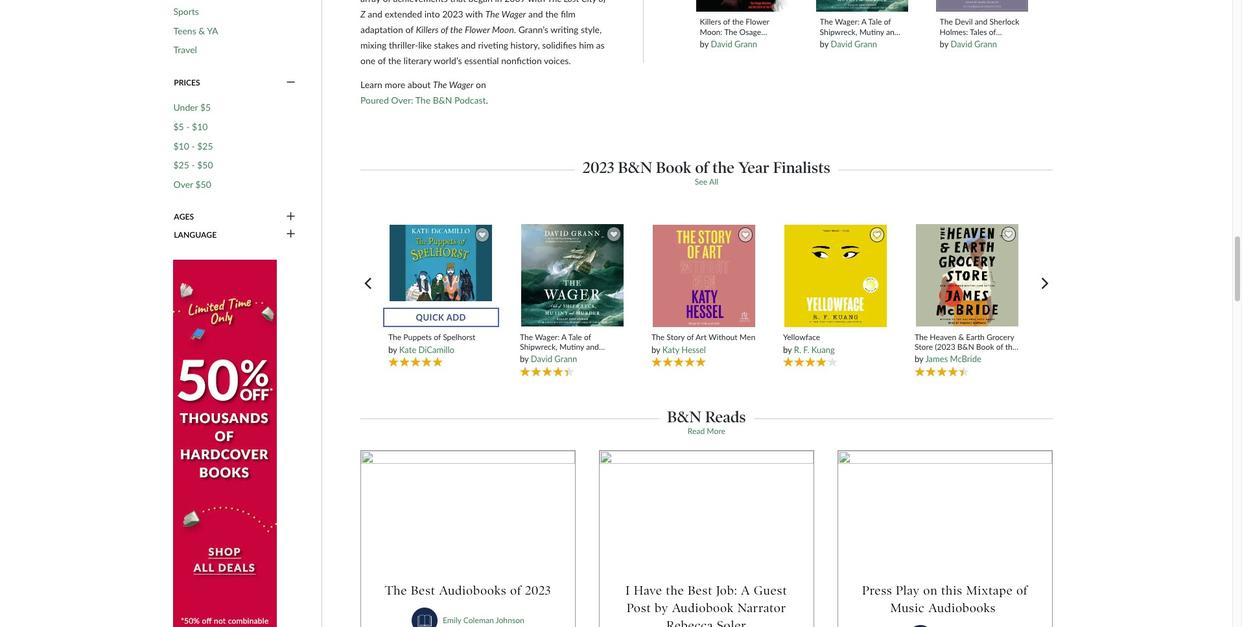 Task type: vqa. For each thing, say whether or not it's contained in the screenshot.
mutiny
yes



Task type: locate. For each thing, give the bounding box(es) containing it.
0 vertical spatial -
[[186, 121, 190, 132]]

more
[[707, 427, 726, 437]]

david for david grann link associated with "the wager: a tale of shipwreck, mutiny and murder (2023 b&n author of the year)" link corresponding to katy hessel
[[531, 354, 553, 365]]

b&n inside learn more about the wager on poured over: the b&n podcast .
[[433, 95, 452, 106]]

i have the best job: a guest post by audiobook narrator rebecca soler
[[626, 584, 788, 628]]

press play on this mixtape of music audiobooks image
[[839, 451, 1052, 574]]

$50 right over
[[196, 179, 211, 190]]

over:
[[391, 95, 414, 106]]

yellowface image
[[784, 224, 888, 328]]

0 horizontal spatial author
[[589, 352, 613, 362]]

0 vertical spatial murder
[[820, 37, 846, 47]]

0 vertical spatial book
[[656, 158, 692, 177]]

$25
[[197, 140, 213, 151], [173, 160, 189, 171]]

the wager: a tale of shipwreck, mutiny and murder (2023 b&n author of the year) link for david grann
[[820, 17, 905, 57]]

extended
[[385, 8, 422, 19]]

$5 - $10 link
[[173, 121, 208, 133]]

a
[[862, 17, 867, 27], [562, 332, 567, 342], [741, 584, 751, 599]]

$5 right the "under"
[[200, 102, 211, 113]]

0 vertical spatial $25
[[197, 140, 213, 151]]

the
[[548, 0, 562, 4], [486, 8, 500, 19], [820, 17, 833, 27], [940, 17, 953, 27], [725, 27, 738, 37], [433, 79, 447, 90], [416, 95, 431, 106], [520, 332, 533, 342], [915, 332, 928, 342], [388, 333, 402, 343], [652, 333, 665, 343], [385, 584, 407, 599]]

the story of art without men by katy hessel
[[652, 333, 756, 355]]

0 vertical spatial $10
[[192, 121, 208, 132]]

1 vertical spatial on
[[924, 584, 938, 599]]

0 horizontal spatial &
[[199, 25, 205, 36]]

heaven
[[930, 332, 957, 342]]

flower inside killers of the flower moon: the osage murders and the birth of the fbi
[[746, 17, 770, 27]]

0 horizontal spatial shipwreck,
[[520, 342, 558, 352]]

the devil and sherlock holmes: tales of murder, madness, and obsession link
[[940, 17, 1025, 57]]

0 horizontal spatial (2023
[[548, 352, 568, 362]]

on inside press play on this mixtape of music audiobooks
[[924, 584, 938, 599]]

1 horizontal spatial $10
[[192, 121, 208, 132]]

1 vertical spatial shipwreck,
[[520, 342, 558, 352]]

0 horizontal spatial mutiny
[[560, 342, 584, 352]]

on up podcast
[[476, 79, 486, 90]]

0 horizontal spatial audiobooks
[[439, 584, 507, 599]]

language button
[[173, 229, 297, 241]]

1 horizontal spatial wager:
[[835, 17, 860, 27]]

0 vertical spatial mutiny
[[860, 27, 885, 37]]

1 horizontal spatial year)
[[869, 47, 886, 57]]

by
[[700, 39, 709, 49], [820, 39, 829, 49], [940, 39, 949, 49], [388, 345, 397, 355], [652, 345, 661, 355], [783, 345, 792, 355], [520, 354, 529, 365], [915, 354, 924, 365], [655, 601, 669, 616]]

killers inside killers of the flower moon: the osage murders and the birth of the fbi
[[700, 17, 722, 27]]

1 vertical spatial murder
[[520, 352, 546, 362]]

narrator
[[738, 601, 787, 616]]

best inside the best audiobooks of 2023 link
[[411, 584, 436, 599]]

1 horizontal spatial author
[[820, 47, 844, 57]]

i
[[626, 584, 631, 599]]

1 vertical spatial 2023
[[583, 158, 615, 177]]

literary
[[404, 55, 432, 66]]

0 horizontal spatial on
[[476, 79, 486, 90]]

lost
[[564, 0, 580, 4]]

0 vertical spatial audiobooks
[[439, 584, 507, 599]]

0 vertical spatial author
[[820, 47, 844, 57]]

learn
[[361, 79, 383, 90]]

flower for moon:
[[746, 17, 770, 27]]

$10 down $5 - $10 link
[[173, 140, 189, 151]]

of inside and the film adaptation of
[[406, 24, 414, 35]]

year)
[[869, 47, 886, 57], [915, 352, 932, 362], [533, 362, 550, 372]]

1 horizontal spatial mutiny
[[860, 27, 885, 37]]

0 horizontal spatial $25
[[173, 160, 189, 171]]

2 horizontal spatial year)
[[915, 352, 932, 362]]

0 horizontal spatial killers
[[416, 24, 439, 35]]

on inside learn more about the wager on poured over: the b&n podcast .
[[476, 79, 486, 90]]

emily coleman johnson
[[443, 616, 525, 626]]

- down $10 - $25 link
[[192, 160, 195, 171]]

2 horizontal spatial a
[[862, 17, 867, 27]]

0 vertical spatial the wager: a tale of shipwreck, mutiny and murder (2023 b&n author of the year)
[[820, 17, 899, 57]]

1 vertical spatial $5
[[173, 121, 184, 132]]

year) inside the heaven & earth grocery store (2023 b&n book of the year)
[[915, 352, 932, 362]]

by james mcbride
[[915, 354, 982, 365]]

0 vertical spatial a
[[862, 17, 867, 27]]

mixtape
[[967, 584, 1013, 599]]

r. f. kuang link
[[794, 345, 835, 355]]

the wager: a tale of shipwreck, mutiny and murder (2023 b&n author of the year) for david grann
[[820, 17, 899, 57]]

- for $25
[[192, 160, 195, 171]]

. down essential
[[486, 95, 488, 106]]

1 vertical spatial the wager: a tale of shipwreck, mutiny and murder (2023 b&n author of the year) image
[[521, 224, 625, 328]]

0 vertical spatial the wager: a tale of shipwreck, mutiny and murder (2023 b&n author of the year) link
[[820, 17, 905, 57]]

shipwreck,
[[820, 27, 858, 37], [520, 342, 558, 352]]

- for $5
[[186, 121, 190, 132]]

the wager: a tale of shipwreck, mutiny and murder (2023 b&n author of the year) for katy hessel
[[520, 332, 622, 372]]

of inside the lost city of z
[[599, 0, 606, 4]]

. inside . grann's writing style, mixing thriller-like stakes and riveting history, solidifies him as one of the literary world's essential nonfiction voices.
[[514, 24, 516, 35]]

riveting
[[478, 39, 509, 50]]

$25 up over
[[173, 160, 189, 171]]

under $5
[[173, 102, 211, 113]]

0 horizontal spatial best
[[411, 584, 436, 599]]

0 horizontal spatial wager:
[[535, 332, 560, 342]]

1 best from the left
[[411, 584, 436, 599]]

david for the devil and sherlock holmes: tales of murder, madness, and obsession link's david grann link
[[951, 39, 973, 49]]

1 horizontal spatial the wager: a tale of shipwreck, mutiny and murder (2023 b&n author of the year) image
[[816, 0, 909, 12]]

b&n
[[870, 37, 887, 47], [433, 95, 452, 106], [618, 158, 653, 177], [958, 342, 975, 352], [570, 352, 587, 362], [667, 408, 702, 427]]

teens & ya
[[173, 25, 218, 36]]

flower down "with"
[[465, 24, 490, 35]]

$25 - $50
[[173, 160, 213, 171]]

1 vertical spatial a
[[562, 332, 567, 342]]

1 vertical spatial mutiny
[[560, 342, 584, 352]]

0 vertical spatial wager
[[502, 8, 526, 19]]

1 vertical spatial book
[[977, 342, 995, 352]]

into
[[425, 8, 440, 19]]

the devil and sherlock holmes: tales of murder, madness, and obsession
[[940, 17, 1020, 57]]

1 vertical spatial author
[[589, 352, 613, 362]]

holmes:
[[940, 27, 969, 37]]

tale
[[869, 17, 882, 27], [569, 332, 582, 342]]

1 vertical spatial wager
[[449, 79, 474, 90]]

minus image
[[287, 77, 295, 89]]

by david grann
[[700, 39, 758, 49], [820, 39, 878, 49], [940, 39, 998, 49], [520, 354, 578, 365]]

0 vertical spatial &
[[199, 25, 205, 36]]

1 vertical spatial audiobooks
[[929, 601, 997, 616]]

the inside and the film adaptation of
[[546, 8, 559, 19]]

1 horizontal spatial killers
[[700, 17, 722, 27]]

the inside 2023 b&n book of the year finalists see all
[[713, 158, 735, 177]]

the wager: a tale of shipwreck, mutiny and murder (2023 b&n author of the year) link
[[820, 17, 905, 57], [520, 332, 626, 372]]

and inside and the film adaptation of
[[529, 8, 543, 19]]

killers of the flower moon
[[416, 24, 514, 35]]

moon:
[[700, 27, 723, 37]]

1 vertical spatial &
[[959, 332, 965, 342]]

r.
[[794, 345, 802, 355]]

the inside the heaven & earth grocery store (2023 b&n book of the year)
[[1006, 342, 1017, 352]]

over $50 link
[[173, 179, 211, 190]]

- down the "under"
[[186, 121, 190, 132]]

1 horizontal spatial $25
[[197, 140, 213, 151]]

post
[[627, 601, 652, 616]]

james
[[926, 354, 948, 365]]

$5 down the "under"
[[173, 121, 184, 132]]

shipwreck, for kate dicamillo
[[520, 342, 558, 352]]

tale for katy hessel
[[569, 332, 582, 342]]

0 horizontal spatial 2023
[[442, 8, 464, 19]]

2 vertical spatial (2023
[[548, 352, 568, 362]]

(2023 for katy hessel
[[548, 352, 568, 362]]

shipwreck, for david grann
[[820, 27, 858, 37]]

0 vertical spatial the wager: a tale of shipwreck, mutiny and murder (2023 b&n author of the year) image
[[816, 0, 909, 12]]

1 vertical spatial the wager: a tale of shipwreck, mutiny and murder (2023 b&n author of the year)
[[520, 332, 622, 372]]

thriller-
[[389, 39, 418, 50]]

of inside the story of art without men by katy hessel
[[687, 333, 694, 343]]

1 horizontal spatial flower
[[746, 17, 770, 27]]

1 horizontal spatial the wager: a tale of shipwreck, mutiny and murder (2023 b&n author of the year)
[[820, 17, 899, 57]]

0 vertical spatial $50
[[197, 160, 213, 171]]

learn more about the wager on poured over: the b&n podcast .
[[361, 79, 488, 106]]

1 vertical spatial $50
[[196, 179, 211, 190]]

grann for david grann link associated with "the wager: a tale of shipwreck, mutiny and murder (2023 b&n author of the year)" link corresponding to katy hessel
[[555, 354, 578, 365]]

the inside i have the best job: a guest post by audiobook narrator rebecca soler
[[666, 584, 685, 599]]

1 horizontal spatial $5
[[200, 102, 211, 113]]

2 best from the left
[[688, 584, 713, 599]]

grann for killers of the flower moon: the osage murders and the birth of the fbi link david grann link
[[735, 39, 758, 49]]

sherlock
[[990, 17, 1020, 27]]

killers for killers of the flower moon: the osage murders and the birth of the fbi
[[700, 17, 722, 27]]

david grann link for the devil and sherlock holmes: tales of murder, madness, and obsession link
[[951, 39, 998, 49]]

2 horizontal spatial 2023
[[583, 158, 615, 177]]

& left earth
[[959, 332, 965, 342]]

1 horizontal spatial murder
[[820, 37, 846, 47]]

0 vertical spatial shipwreck,
[[820, 27, 858, 37]]

of inside 2023 b&n book of the year finalists see all
[[695, 158, 709, 177]]

nonfiction
[[502, 55, 542, 66]]

author
[[820, 47, 844, 57], [589, 352, 613, 362]]

$5
[[200, 102, 211, 113], [173, 121, 184, 132]]

murder
[[820, 37, 846, 47], [520, 352, 546, 362]]

. left grann's
[[514, 24, 516, 35]]

2 vertical spatial 2023
[[525, 584, 551, 599]]

killers
[[700, 17, 722, 27], [416, 24, 439, 35]]

0 horizontal spatial wager
[[449, 79, 474, 90]]

teens
[[173, 25, 196, 36]]

1 horizontal spatial tale
[[869, 17, 882, 27]]

0 vertical spatial (2023
[[848, 37, 868, 47]]

language
[[174, 230, 217, 240]]

obsession
[[940, 47, 976, 57]]

1 vertical spatial .
[[486, 95, 488, 106]]

1 vertical spatial (2023
[[935, 342, 956, 352]]

wager up moon
[[502, 8, 526, 19]]

by inside the puppets of spelhorst by kate dicamillo
[[388, 345, 397, 355]]

1 horizontal spatial 2023
[[525, 584, 551, 599]]

0 horizontal spatial murder
[[520, 352, 546, 362]]

0 horizontal spatial .
[[486, 95, 488, 106]]

0 horizontal spatial the wager: a tale of shipwreck, mutiny and murder (2023 b&n author of the year) image
[[521, 224, 625, 328]]

& inside the heaven & earth grocery store (2023 b&n book of the year)
[[959, 332, 965, 342]]

ages button
[[173, 212, 297, 223]]

book inside 2023 b&n book of the year finalists see all
[[656, 158, 692, 177]]

flower up osage
[[746, 17, 770, 27]]

1 vertical spatial -
[[192, 140, 195, 151]]

by inside yellowface by r. f. kuang
[[783, 345, 792, 355]]

david for david grann "the wager: a tale of shipwreck, mutiny and murder (2023 b&n author of the year)" link david grann link
[[831, 39, 853, 49]]

the heaven & earth grocery store (2023 b&n book of the year) link
[[915, 332, 1021, 362]]

1 horizontal spatial (2023
[[848, 37, 868, 47]]

1 horizontal spatial audiobooks
[[929, 601, 997, 616]]

read more link
[[688, 427, 726, 437]]

$50 down $10 - $25 link
[[197, 160, 213, 171]]

2 vertical spatial -
[[192, 160, 195, 171]]

0 horizontal spatial flower
[[465, 24, 490, 35]]

1 vertical spatial tale
[[569, 332, 582, 342]]

book inside the heaven & earth grocery store (2023 b&n book of the year)
[[977, 342, 995, 352]]

1 horizontal spatial best
[[688, 584, 713, 599]]

audiobooks
[[439, 584, 507, 599], [929, 601, 997, 616]]

& left ya
[[199, 25, 205, 36]]

1 horizontal spatial shipwreck,
[[820, 27, 858, 37]]

fbi
[[723, 47, 735, 57]]

audiobook
[[672, 601, 734, 616]]

$25 up $25 - $50
[[197, 140, 213, 151]]

killers for killers of the flower moon
[[416, 24, 439, 35]]

johnson
[[496, 616, 525, 626]]

2023 inside 2023 b&n book of the year finalists see all
[[583, 158, 615, 177]]

- up $25 - $50
[[192, 140, 195, 151]]

0 vertical spatial wager:
[[835, 17, 860, 27]]

2 horizontal spatial (2023
[[935, 342, 956, 352]]

on left the this
[[924, 584, 938, 599]]

guest
[[754, 584, 788, 599]]

1 horizontal spatial &
[[959, 332, 965, 342]]

sports
[[173, 6, 199, 17]]

killers up moon:
[[700, 17, 722, 27]]

0 vertical spatial on
[[476, 79, 486, 90]]

0 horizontal spatial the wager: a tale of shipwreck, mutiny and murder (2023 b&n author of the year) link
[[520, 332, 626, 372]]

$10
[[192, 121, 208, 132], [173, 140, 189, 151]]

and
[[368, 8, 383, 19], [529, 8, 543, 19], [975, 17, 988, 27], [887, 27, 899, 37], [732, 37, 744, 47], [1004, 37, 1017, 47], [461, 39, 476, 50], [586, 342, 599, 352]]

- for $10
[[192, 140, 195, 151]]

0 horizontal spatial a
[[562, 332, 567, 342]]

audiobooks down the this
[[929, 601, 997, 616]]

$10 up $10 - $25
[[192, 121, 208, 132]]

0 horizontal spatial year)
[[533, 362, 550, 372]]

solidifies
[[542, 39, 577, 50]]

1 horizontal spatial the wager: a tale of shipwreck, mutiny and murder (2023 b&n author of the year) link
[[820, 17, 905, 57]]

0 horizontal spatial the wager: a tale of shipwreck, mutiny and murder (2023 b&n author of the year)
[[520, 332, 622, 372]]

wager: for david grann
[[835, 17, 860, 27]]

0 vertical spatial tale
[[869, 17, 882, 27]]

. grann's writing style, mixing thriller-like stakes and riveting history, solidifies him as one of the literary world's essential nonfiction voices.
[[361, 24, 605, 66]]

1 horizontal spatial on
[[924, 584, 938, 599]]

1 vertical spatial the wager: a tale of shipwreck, mutiny and murder (2023 b&n author of the year) link
[[520, 332, 626, 372]]

audiobooks up coleman
[[439, 584, 507, 599]]

teens & ya link
[[173, 25, 218, 36]]

z
[[361, 8, 366, 19]]

advertisement element
[[173, 260, 277, 628]]

the wager: a tale of shipwreck, mutiny and murder (2023 b&n author of the year) link for katy hessel
[[520, 332, 626, 372]]

see all link
[[695, 177, 719, 187]]

wager:
[[835, 17, 860, 27], [535, 332, 560, 342]]

the heaven & earth grocery store (2023 b&n book of the year) image
[[916, 224, 1020, 328]]

(2023 for david grann
[[848, 37, 868, 47]]

0 horizontal spatial tale
[[569, 332, 582, 342]]

the wager: a tale of shipwreck, mutiny and murder (2023 b&n author of the year) image
[[816, 0, 909, 12], [521, 224, 625, 328]]

2 vertical spatial a
[[741, 584, 751, 599]]

wager up podcast
[[449, 79, 474, 90]]

0 vertical spatial .
[[514, 24, 516, 35]]

a for david grann
[[862, 17, 867, 27]]

1 horizontal spatial a
[[741, 584, 751, 599]]

0 horizontal spatial $10
[[173, 140, 189, 151]]

ya
[[207, 25, 218, 36]]

killers up like
[[416, 24, 439, 35]]

1 horizontal spatial .
[[514, 24, 516, 35]]



Task type: describe. For each thing, give the bounding box(es) containing it.
as
[[596, 39, 605, 50]]

city
[[582, 0, 597, 4]]

travel
[[173, 44, 197, 55]]

flower for moon
[[465, 24, 490, 35]]

wager inside learn more about the wager on poured over: the b&n podcast .
[[449, 79, 474, 90]]

0 vertical spatial $5
[[200, 102, 211, 113]]

of inside the devil and sherlock holmes: tales of murder, madness, and obsession
[[990, 27, 997, 37]]

killers of the flower moon: the osage murders and the birth of the fbi image
[[696, 0, 789, 12]]

reads
[[706, 408, 746, 427]]

press
[[863, 584, 893, 599]]

over $50
[[173, 179, 211, 190]]

with
[[466, 8, 483, 19]]

murder for kate dicamillo
[[520, 352, 546, 362]]

mixing
[[361, 39, 387, 50]]

. inside learn more about the wager on poured over: the b&n podcast .
[[486, 95, 488, 106]]

the lost city of z
[[361, 0, 606, 19]]

a inside i have the best job: a guest post by audiobook narrator rebecca soler
[[741, 584, 751, 599]]

the story of art without men link
[[652, 333, 757, 343]]

0 vertical spatial 2023
[[442, 8, 464, 19]]

killers of the flower moon: the osage murders and the birth of the fbi
[[700, 17, 777, 57]]

the inside the devil and sherlock holmes: tales of murder, madness, and obsession
[[940, 17, 953, 27]]

and inside . grann's writing style, mixing thriller-like stakes and riveting history, solidifies him as one of the literary world's essential nonfiction voices.
[[461, 39, 476, 50]]

mcbride
[[951, 354, 982, 365]]

the best audiobooks of 2023 link
[[374, 583, 562, 600]]

and the film adaptation of
[[361, 8, 576, 35]]

travel link
[[173, 44, 197, 56]]

quick add
[[416, 312, 466, 323]]

b&n inside 2023 b&n book of the year finalists see all
[[618, 158, 653, 177]]

the inside the story of art without men by katy hessel
[[652, 333, 665, 343]]

story
[[667, 333, 685, 343]]

the inside the lost city of z
[[548, 0, 562, 4]]

the devil and sherlock holmes: tales of murder, madness, and obsession image
[[936, 0, 1029, 12]]

yellowface
[[783, 333, 821, 343]]

like
[[418, 39, 432, 50]]

$5 - $10
[[173, 121, 208, 132]]

b&n reads read more
[[667, 408, 746, 437]]

the puppets of spelhorst link
[[388, 333, 494, 343]]

by inside the story of art without men by katy hessel
[[652, 345, 661, 355]]

store
[[915, 342, 933, 352]]

tale for david grann
[[869, 17, 882, 27]]

the inside the puppets of spelhorst by kate dicamillo
[[388, 333, 402, 343]]

finalists
[[773, 158, 831, 177]]

the inside . grann's writing style, mixing thriller-like stakes and riveting history, solidifies him as one of the literary world's essential nonfiction voices.
[[388, 55, 401, 66]]

prices
[[174, 78, 200, 88]]

kate
[[399, 345, 417, 355]]

voices.
[[544, 55, 571, 66]]

mutiny for katy hessel
[[560, 342, 584, 352]]

the best audiobooks of 2023
[[385, 584, 551, 599]]

kate dicamillo link
[[399, 345, 455, 355]]

of inside . grann's writing style, mixing thriller-like stakes and riveting history, solidifies him as one of the literary world's essential nonfiction voices.
[[378, 55, 386, 66]]

david grann link for "the wager: a tale of shipwreck, mutiny and murder (2023 b&n author of the year)" link corresponding to katy hessel
[[531, 354, 578, 365]]

style,
[[581, 24, 602, 35]]

murder for david grann
[[820, 37, 846, 47]]

1 horizontal spatial wager
[[502, 8, 526, 19]]

of inside press play on this mixtape of music audiobooks
[[1017, 584, 1028, 599]]

have
[[634, 584, 663, 599]]

f.
[[804, 345, 810, 355]]

of inside the puppets of spelhorst by kate dicamillo
[[434, 333, 441, 343]]

(2023 inside the heaven & earth grocery store (2023 b&n book of the year)
[[935, 342, 956, 352]]

read
[[688, 427, 705, 437]]

prices button
[[173, 77, 297, 89]]

b&n inside the heaven & earth grocery store (2023 b&n book of the year)
[[958, 342, 975, 352]]

add
[[447, 312, 466, 323]]

wager: for kate dicamillo
[[535, 332, 560, 342]]

the inside the best audiobooks of 2023 link
[[385, 584, 407, 599]]

osage
[[740, 27, 762, 37]]

essential
[[465, 55, 499, 66]]

world's
[[434, 55, 462, 66]]

art
[[696, 333, 707, 343]]

1 vertical spatial $25
[[173, 160, 189, 171]]

kuang
[[812, 345, 835, 355]]

david grann link for killers of the flower moon: the osage murders and the birth of the fbi link
[[711, 39, 758, 49]]

$10 - $25
[[173, 140, 213, 151]]

under $5 link
[[173, 102, 211, 113]]

by inside i have the best job: a guest post by audiobook narrator rebecca soler
[[655, 601, 669, 616]]

more
[[385, 79, 405, 90]]

adaptation
[[361, 24, 403, 35]]

job:
[[717, 584, 738, 599]]

audiobooks inside press play on this mixtape of music audiobooks
[[929, 601, 997, 616]]

a for katy hessel
[[562, 332, 567, 342]]

emily coleman johnson link
[[443, 616, 525, 626]]

grann for david grann "the wager: a tale of shipwreck, mutiny and murder (2023 b&n author of the year)" link david grann link
[[855, 39, 878, 49]]

the inside the heaven & earth grocery store (2023 b&n book of the year)
[[915, 332, 928, 342]]

spelhorst
[[443, 333, 476, 343]]

this
[[942, 584, 963, 599]]

the puppets of spelhorst by kate dicamillo
[[388, 333, 476, 355]]

madness,
[[970, 37, 1002, 47]]

one
[[361, 55, 376, 66]]

grann's
[[519, 24, 549, 35]]

grocery
[[987, 332, 1015, 342]]

killers of the flower moon: the osage murders and the birth of the fbi link
[[700, 17, 785, 57]]

music
[[891, 601, 925, 616]]

grann for the devil and sherlock holmes: tales of murder, madness, and obsession link's david grann link
[[975, 39, 998, 49]]

birth
[[760, 37, 777, 47]]

plus image
[[287, 229, 295, 241]]

year) for david grann
[[869, 47, 886, 57]]

plus image
[[287, 212, 295, 223]]

i have the best job: a guest post by audiobook narrator rebecca soler image
[[600, 451, 814, 574]]

b&n inside b&n reads read more
[[667, 408, 702, 427]]

the inside killers of the flower moon: the osage murders and the birth of the fbi
[[725, 27, 738, 37]]

david for killers of the flower moon: the osage murders and the birth of the fbi link david grann link
[[711, 39, 733, 49]]

play
[[896, 584, 920, 599]]

puppets
[[404, 333, 432, 343]]

the story of art without men image
[[653, 224, 756, 328]]

writing
[[551, 24, 579, 35]]

the puppets of spelhorst image
[[389, 224, 493, 328]]

coleman
[[464, 616, 494, 626]]

author for katy hessel
[[589, 352, 613, 362]]

david grann link for david grann "the wager: a tale of shipwreck, mutiny and murder (2023 b&n author of the year)" link
[[831, 39, 878, 49]]

devil
[[955, 17, 973, 27]]

moon
[[492, 24, 514, 35]]

film
[[561, 8, 576, 19]]

and inside killers of the flower moon: the osage murders and the birth of the fbi
[[732, 37, 744, 47]]

press play on this mixtape of music audiobooks
[[863, 584, 1028, 616]]

see
[[695, 177, 708, 187]]

of inside the heaven & earth grocery store (2023 b&n book of the year)
[[997, 342, 1004, 352]]

ages
[[174, 212, 194, 222]]

author for david grann
[[820, 47, 844, 57]]

earth
[[967, 332, 985, 342]]

1 vertical spatial $10
[[173, 140, 189, 151]]

best inside i have the best job: a guest post by audiobook narrator rebecca soler
[[688, 584, 713, 599]]

mutiny for david grann
[[860, 27, 885, 37]]

year) for katy hessel
[[533, 362, 550, 372]]

i have the best job: a guest post by audiobook narrator rebecca soler link
[[613, 583, 801, 628]]

men
[[740, 333, 756, 343]]

katy hessel link
[[663, 345, 706, 355]]

hessel
[[682, 345, 706, 355]]

podcast
[[455, 95, 486, 106]]

poured over: the b&n podcast link
[[361, 95, 486, 106]]

the best audiobooks of 2023 image
[[361, 451, 575, 574]]

$10 - $25 link
[[173, 140, 213, 152]]



